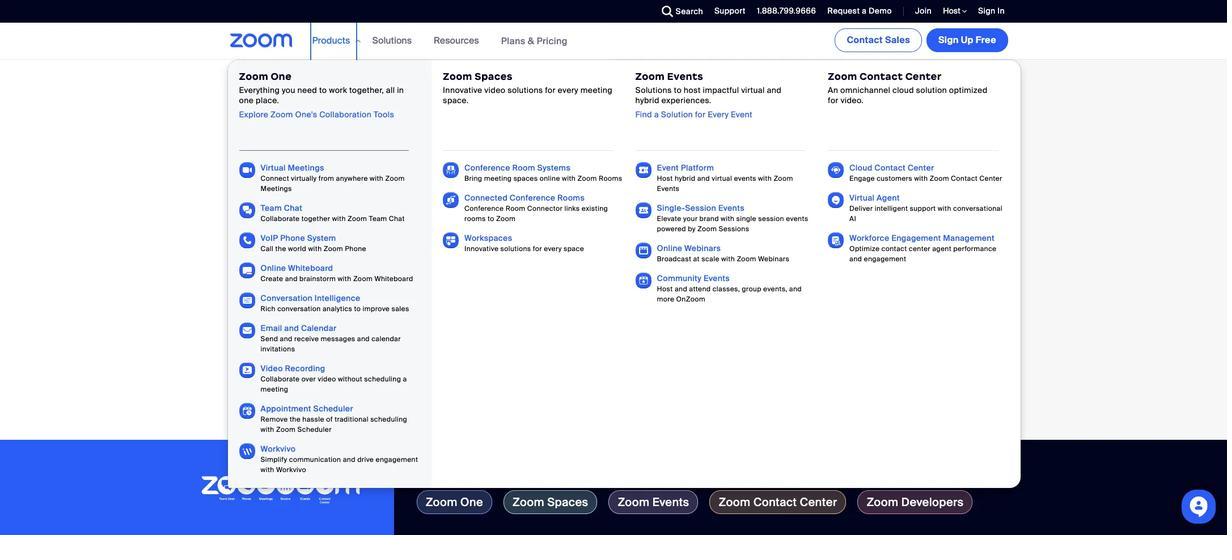 Task type: describe. For each thing, give the bounding box(es) containing it.
plans & pricing inside product information 'navigation'
[[501, 35, 568, 47]]

events inside single-session events elevate your brand with single session events powered by zoom sessions
[[719, 203, 745, 213]]

host for community events
[[657, 285, 673, 294]]

plans inside product information 'navigation'
[[501, 35, 526, 47]]

center for zoom contact center
[[800, 495, 838, 510]]

resources
[[434, 35, 479, 47]]

contact for zoom contact center
[[754, 495, 797, 510]]

voip
[[261, 233, 278, 243]]

cloud
[[850, 163, 873, 173]]

cloud contact center engage customers with zoom contact center
[[850, 163, 1003, 183]]

events inside event platform host hybrid and virtual events with zoom events
[[735, 174, 757, 183]]

zoom inside zoom contact center an omnichannel cloud solution optimized for video.
[[829, 70, 858, 83]]

more inside 'ai that makes you more'
[[325, 179, 430, 228]]

flexible
[[417, 462, 476, 480]]

support
[[715, 6, 746, 16]]

plans inside main content
[[256, 369, 281, 381]]

calendar
[[301, 323, 337, 334]]

virtual agent deliver intelligent support with conversational ai
[[850, 193, 1003, 224]]

makes
[[385, 135, 517, 185]]

room inside the conference room systems bring meeting spaces online with zoom rooms
[[513, 163, 536, 173]]

online whiteboard image
[[239, 263, 255, 279]]

0 horizontal spatial &
[[283, 369, 290, 381]]

plans & pricing link inside main content
[[239, 362, 340, 389]]

space
[[564, 245, 584, 254]]

and right the events,
[[790, 285, 802, 294]]

zoom one
[[426, 495, 483, 510]]

agent
[[933, 245, 952, 254]]

0 vertical spatial more
[[398, 74, 419, 84]]

zoom inside "tab"
[[867, 495, 899, 510]]

fit
[[298, 74, 306, 84]]

the inside voip phone system call the world with zoom phone
[[276, 245, 286, 254]]

an
[[829, 85, 839, 95]]

events inside event platform host hybrid and virtual events with zoom events
[[657, 184, 680, 193]]

all
[[386, 85, 395, 95]]

host button
[[944, 6, 968, 16]]

brand
[[700, 214, 719, 224]]

conversational
[[954, 204, 1003, 213]]

appointment scheduler image
[[239, 403, 255, 419]]

1 vertical spatial conference
[[510, 193, 556, 203]]

1 vertical spatial scheduler
[[298, 426, 332, 435]]

from
[[319, 174, 334, 183]]

and inside event platform host hybrid and virtual events with zoom events
[[698, 174, 710, 183]]

email
[[261, 323, 282, 334]]

center for cloud contact center engage customers with zoom contact center
[[908, 163, 935, 173]]

virtual inside event platform host hybrid and virtual events with zoom events
[[712, 174, 733, 183]]

one for zoom one
[[461, 495, 483, 510]]

contact up conversational
[[952, 174, 978, 183]]

0 vertical spatial chat
[[284, 203, 303, 213]]

engagement inside workforce engagement management optimize contact center agent performance and engagement
[[864, 255, 907, 264]]

zoom inside zoom spaces innovative video solutions for every meeting space.
[[443, 70, 472, 83]]

video.
[[841, 96, 864, 106]]

find
[[636, 109, 653, 119]]

virtual meetings image
[[239, 162, 255, 178]]

plans & pricing inside main content
[[256, 369, 323, 381]]

needs
[[327, 74, 351, 84]]

host
[[684, 85, 701, 95]]

additional
[[407, 309, 463, 323]]

zoom events
[[618, 495, 690, 510]]

messages
[[321, 335, 356, 344]]

sales
[[886, 34, 911, 46]]

trusted
[[392, 293, 431, 307]]

for inside zoom events solutions to host impactful virtual and hybrid experiences. find a solution for every event
[[696, 109, 706, 119]]

conversation
[[278, 305, 321, 314]]

single-
[[657, 203, 686, 213]]

to inside zoom one everything you need to work together, all in one place. explore zoom one's collaboration tools
[[319, 85, 327, 95]]

zoom inside zoom events solutions to host impactful virtual and hybrid experiences. find a solution for every event
[[636, 70, 665, 83]]

product information navigation
[[227, 23, 1022, 495]]

with inside single-session events elevate your brand with single session events powered by zoom sessions
[[721, 214, 735, 224]]

zoom unified communication platform image
[[201, 477, 360, 506]]

2 vertical spatial conference
[[465, 204, 504, 213]]

events for zoom events
[[653, 495, 690, 510]]

zoom spaces
[[513, 495, 589, 510]]

1 vertical spatial workvivo
[[276, 466, 306, 475]]

0 vertical spatial phone
[[280, 233, 305, 243]]

video
[[261, 364, 283, 374]]

engagement inside workvivo simplify communication and drive engagement with workvivo
[[376, 456, 418, 465]]

zoom inside the online webinars broadcast at scale with zoom webinars
[[737, 255, 757, 264]]

with inside the online webinars broadcast at scale with zoom webinars
[[722, 255, 735, 264]]

1 vertical spatial team
[[369, 214, 387, 224]]

0 vertical spatial webinars
[[685, 243, 721, 254]]

together,
[[350, 85, 384, 95]]

meeting inside the conference room systems bring meeting spaces online with zoom rooms
[[484, 174, 512, 183]]

& inside product information 'navigation'
[[528, 35, 535, 47]]

center for zoom contact center an omnichannel cloud solution optimized for video.
[[906, 70, 942, 83]]

that inside zoom ai companion is your trusted digital assistant that empowers you.
[[523, 293, 544, 307]]

online webinars broadcast at scale with zoom webinars
[[657, 243, 790, 264]]

brainstorm
[[300, 275, 336, 284]]

your for elevate
[[684, 214, 698, 224]]

you for one
[[282, 85, 296, 95]]

online webinars image
[[636, 243, 652, 259]]

team chat image
[[239, 203, 255, 218]]

to inside connected conference rooms conference room connector links existing rooms to zoom
[[488, 214, 495, 224]]

and inside workforce engagement management optimize contact center agent performance and engagement
[[850, 255, 863, 264]]

scale
[[702, 255, 720, 264]]

rooms inside the conference room systems bring meeting spaces online with zoom rooms
[[599, 174, 623, 183]]

systems
[[538, 163, 571, 173]]

connected conference rooms link
[[465, 193, 585, 203]]

bring
[[465, 174, 483, 183]]

for inside zoom spaces innovative video solutions for every meeting space.
[[545, 85, 556, 95]]

ai up everything
[[257, 74, 265, 84]]

search
[[676, 6, 704, 16]]

for inside main content
[[556, 462, 578, 480]]

invitations
[[261, 345, 295, 354]]

optimized
[[950, 85, 988, 95]]

community
[[657, 274, 702, 284]]

meeting inside zoom spaces innovative video solutions for every meeting space.
[[581, 85, 613, 95]]

zoom inside voip phone system call the world with zoom phone
[[324, 245, 343, 254]]

your for is
[[366, 293, 389, 307]]

community events image
[[636, 273, 652, 289]]

email calendar image
[[239, 323, 255, 339]]

cloud
[[893, 85, 915, 95]]

engage
[[850, 174, 876, 183]]

every inside zoom spaces innovative video solutions for every meeting space.
[[558, 85, 579, 95]]

voip phone system image
[[239, 233, 255, 249]]

0 horizontal spatial team
[[261, 203, 282, 213]]

learn more
[[374, 74, 419, 84]]

workforce engagement management link
[[850, 233, 995, 243]]

meeting inside video recording collaborate over video without scheduling a meeting
[[261, 385, 288, 394]]

connected conference rooms conference room connector links existing rooms to zoom
[[465, 193, 608, 224]]

conversation intelligence image
[[239, 293, 255, 309]]

appointment
[[261, 404, 311, 414]]

events inside single-session events elevate your brand with single session events powered by zoom sessions
[[787, 214, 809, 224]]

improve
[[363, 305, 390, 314]]

space.
[[443, 96, 469, 106]]

your inside included at no additional cost with your paid zoom user account.
[[518, 309, 543, 323]]

solutions inside main content
[[480, 462, 552, 480]]

in
[[397, 85, 404, 95]]

1 vertical spatial whiteboard
[[375, 275, 414, 284]]

single-session events image
[[636, 203, 652, 218]]

0 vertical spatial whiteboard
[[288, 263, 333, 274]]

sign up free
[[939, 34, 997, 46]]

with inside virtual meetings connect virtually from anywhere with zoom meetings
[[370, 174, 384, 183]]

workvivo image
[[239, 444, 255, 460]]

included at no additional cost with your paid zoom user account.
[[239, 309, 543, 339]]

pricing inside product information 'navigation'
[[537, 35, 568, 47]]

video inside zoom spaces innovative video solutions for every meeting space.
[[485, 85, 506, 95]]

workspaces innovative solutions for every space
[[465, 233, 584, 254]]

zoom inside connected conference rooms conference room connector links existing rooms to zoom
[[496, 214, 516, 224]]

join link up meetings navigation at right top
[[916, 6, 932, 16]]

with inside the conference room systems bring meeting spaces online with zoom rooms
[[562, 174, 576, 183]]

zoom ai companion is your trusted digital assistant that empowers you.
[[239, 293, 544, 323]]

elevate
[[657, 214, 682, 224]]

demo
[[869, 6, 893, 16]]

sessions
[[719, 225, 750, 234]]

with inside virtual agent deliver intelligent support with conversational ai
[[938, 204, 952, 213]]

and up receive
[[284, 323, 299, 334]]

voip phone system link
[[261, 233, 336, 243]]

to inside zoom events solutions to host impactful virtual and hybrid experiences. find a solution for every event
[[674, 85, 682, 95]]

at inside the online webinars broadcast at scale with zoom webinars
[[694, 255, 700, 264]]

engagement
[[892, 233, 942, 243]]

solution
[[917, 85, 948, 95]]

with inside voip phone system call the world with zoom phone
[[308, 245, 322, 254]]

at inside included at no additional cost with your paid zoom user account.
[[376, 309, 387, 323]]

host inside host dropdown button
[[944, 6, 963, 16]]

traditional
[[335, 415, 369, 424]]

sales
[[392, 305, 410, 314]]

conversation
[[261, 293, 313, 304]]

drive
[[358, 456, 374, 465]]

online webinars link
[[657, 243, 721, 254]]

virtual for virtual agent
[[850, 193, 875, 203]]

companion for discover
[[406, 369, 457, 381]]

and inside workvivo simplify communication and drive engagement with workvivo
[[343, 456, 356, 465]]

online for online webinars
[[657, 243, 683, 254]]

simplify
[[261, 456, 287, 465]]

events for zoom events solutions to host impactful virtual and hybrid experiences. find a solution for every event
[[668, 70, 704, 83]]

0 vertical spatial workvivo
[[261, 444, 296, 455]]

connected
[[465, 193, 508, 203]]

zoom inside event platform host hybrid and virtual events with zoom events
[[774, 174, 794, 183]]

the inside appointment scheduler remove the hassle of traditional scheduling with zoom scheduler
[[290, 415, 301, 424]]

solutions inside zoom spaces innovative video solutions for every meeting space.
[[508, 85, 543, 95]]

call
[[261, 245, 274, 254]]

and down community
[[675, 285, 688, 294]]

recording
[[285, 364, 325, 374]]

for inside workspaces innovative solutions for every space
[[533, 245, 542, 254]]

experiences.
[[662, 96, 712, 106]]

solutions inside zoom events solutions to host impactful virtual and hybrid experiences. find a solution for every event
[[636, 85, 672, 95]]

zoom inside online whiteboard create and brainstorm with zoom whiteboard
[[353, 275, 373, 284]]

zoom inside single-session events elevate your brand with single session events powered by zoom sessions
[[698, 225, 717, 234]]

a inside video recording collaborate over video without scheduling a meeting
[[403, 375, 407, 384]]

companion for zoom
[[288, 293, 351, 307]]

attend
[[690, 285, 711, 294]]

paid
[[239, 324, 264, 339]]

scheduling inside appointment scheduler remove the hassle of traditional scheduling with zoom scheduler
[[371, 415, 407, 424]]

1 vertical spatial webinars
[[759, 255, 790, 264]]

zoom inside team chat collaborate together with zoom team chat
[[348, 214, 367, 224]]

discover ai companion link
[[354, 362, 474, 389]]

products
[[312, 35, 350, 47]]



Task type: vqa. For each thing, say whether or not it's contained in the screenshot.


Task type: locate. For each thing, give the bounding box(es) containing it.
1 vertical spatial events
[[787, 214, 809, 224]]

0 vertical spatial &
[[528, 35, 535, 47]]

1 horizontal spatial plans & pricing
[[501, 35, 568, 47]]

with inside event platform host hybrid and virtual events with zoom events
[[759, 174, 772, 183]]

one
[[239, 96, 254, 106]]

platform
[[681, 163, 715, 173]]

events up single-
[[657, 184, 680, 193]]

contact for zoom contact center an omnichannel cloud solution optimized for video.
[[860, 70, 904, 83]]

with right together at top left
[[332, 214, 346, 224]]

0 horizontal spatial plans
[[256, 369, 281, 381]]

0 horizontal spatial engagement
[[376, 456, 418, 465]]

collaborate down the video
[[261, 375, 300, 384]]

webinars up the events,
[[759, 255, 790, 264]]

pricing inside main content
[[292, 369, 323, 381]]

broadcast
[[657, 255, 692, 264]]

zoom contact center tab
[[710, 491, 847, 515]]

your down assistant
[[518, 309, 543, 323]]

0 vertical spatial conference
[[465, 163, 511, 173]]

pricing up zoom spaces innovative video solutions for every meeting space.
[[537, 35, 568, 47]]

support
[[910, 204, 936, 213]]

banner containing zoom one
[[217, 23, 1022, 495]]

contact up omnichannel
[[860, 70, 904, 83]]

search button
[[653, 0, 706, 23]]

zoom developers tab
[[858, 491, 973, 515]]

1 horizontal spatial events
[[787, 214, 809, 224]]

events up single
[[719, 203, 745, 213]]

0 horizontal spatial one
[[271, 70, 292, 83]]

discover
[[354, 369, 392, 381]]

communication
[[289, 456, 341, 465]]

0 vertical spatial scheduler
[[313, 404, 353, 414]]

solutions
[[508, 85, 543, 95], [501, 245, 531, 254], [480, 462, 552, 480]]

deliver
[[850, 204, 873, 213]]

community events link
[[657, 274, 730, 284]]

0 horizontal spatial phone
[[280, 233, 305, 243]]

at down online webinars link
[[694, 255, 700, 264]]

with right support
[[938, 204, 952, 213]]

contact inside tab
[[754, 495, 797, 510]]

workspaces image
[[443, 233, 459, 249]]

0 vertical spatial spaces
[[475, 70, 513, 83]]

event right every
[[731, 109, 753, 119]]

with inside cloud contact center engage customers with zoom contact center
[[915, 174, 928, 183]]

up
[[962, 34, 974, 46]]

with down simplify on the left bottom of the page
[[261, 466, 274, 475]]

1 vertical spatial solutions
[[501, 245, 531, 254]]

1 vertical spatial the
[[290, 415, 301, 424]]

to inside conversation intelligence rich conversation analytics to improve sales
[[354, 305, 361, 314]]

1 vertical spatial you
[[239, 179, 316, 228]]

a left the demo
[[863, 6, 867, 16]]

rooms left event platform image
[[599, 174, 623, 183]]

cloud contact center image
[[829, 162, 844, 178]]

zoom inside included at no additional cost with your paid zoom user account.
[[267, 324, 299, 339]]

innovative down workspaces link
[[465, 245, 499, 254]]

contact up customers
[[875, 163, 906, 173]]

2 vertical spatial solutions
[[480, 462, 552, 480]]

support link
[[706, 0, 749, 23], [715, 6, 746, 16]]

1 horizontal spatial at
[[694, 255, 700, 264]]

you
[[282, 85, 296, 95], [239, 179, 316, 228]]

0 vertical spatial virtual
[[742, 85, 765, 95]]

0 vertical spatial event
[[731, 109, 753, 119]]

connected conference rooms image
[[443, 192, 459, 208]]

virtual agent image
[[829, 192, 844, 208]]

contact down request a demo
[[847, 34, 883, 46]]

scheduling inside video recording collaborate over video without scheduling a meeting
[[364, 375, 401, 384]]

solutions inside dropdown button
[[372, 35, 412, 47]]

events up 'host' on the top of page
[[668, 70, 704, 83]]

create
[[261, 275, 283, 284]]

0 horizontal spatial solutions
[[372, 35, 412, 47]]

you.
[[299, 309, 321, 323]]

0 vertical spatial every
[[558, 85, 579, 95]]

room
[[513, 163, 536, 173], [506, 204, 526, 213]]

classes,
[[713, 285, 741, 294]]

single
[[737, 214, 757, 224]]

0 vertical spatial team
[[261, 203, 282, 213]]

video recording collaborate over video without scheduling a meeting
[[261, 364, 407, 394]]

2 vertical spatial meeting
[[261, 385, 288, 394]]

customers
[[877, 174, 913, 183]]

explore zoom one's collaboration tools link
[[239, 109, 395, 119]]

virtual right impactful
[[742, 85, 765, 95]]

0 horizontal spatial webinars
[[685, 243, 721, 254]]

0 horizontal spatial whiteboard
[[288, 263, 333, 274]]

events down team
[[653, 495, 690, 510]]

1 horizontal spatial spaces
[[548, 495, 589, 510]]

1 vertical spatial phone
[[345, 245, 367, 254]]

with right the scale
[[722, 255, 735, 264]]

1 horizontal spatial solutions
[[636, 85, 672, 95]]

your inside single-session events elevate your brand with single session events powered by zoom sessions
[[684, 214, 698, 224]]

a inside zoom events solutions to host impactful virtual and hybrid experiences. find a solution for every event
[[655, 109, 659, 119]]

0 horizontal spatial at
[[376, 309, 387, 323]]

zoom inside appointment scheduler remove the hassle of traditional scheduling with zoom scheduler
[[276, 426, 296, 435]]

that
[[288, 135, 375, 185], [523, 293, 544, 307]]

1 vertical spatial plans
[[256, 369, 281, 381]]

virtual for virtual meetings
[[261, 163, 286, 173]]

video inside video recording collaborate over video without scheduling a meeting
[[318, 375, 336, 384]]

ai up empowers
[[274, 293, 285, 307]]

virtual down platform
[[712, 174, 733, 183]]

1 vertical spatial that
[[523, 293, 544, 307]]

zoom one everything you need to work together, all in one place. explore zoom one's collaboration tools
[[239, 70, 404, 119]]

0 horizontal spatial chat
[[284, 203, 303, 213]]

products button
[[312, 23, 361, 59]]

0 vertical spatial that
[[288, 135, 375, 185]]

2 horizontal spatial a
[[863, 6, 867, 16]]

rooms up links
[[558, 193, 585, 203]]

sign inside sign up free button
[[939, 34, 959, 46]]

online for online whiteboard
[[261, 263, 286, 274]]

with up intelligence
[[338, 275, 352, 284]]

one for zoom one everything you need to work together, all in one place. explore zoom one's collaboration tools
[[271, 70, 292, 83]]

impactful
[[703, 85, 740, 95]]

online inside online whiteboard create and brainstorm with zoom whiteboard
[[261, 263, 286, 274]]

appointment scheduler link
[[261, 404, 353, 414]]

ai inside virtual agent deliver intelligent support with conversational ai
[[850, 214, 857, 224]]

a
[[863, 6, 867, 16], [655, 109, 659, 119], [403, 375, 407, 384]]

room up spaces
[[513, 163, 536, 173]]

plans & pricing up zoom spaces innovative video solutions for every meeting space.
[[501, 35, 568, 47]]

by
[[688, 225, 696, 234]]

and down platform
[[698, 174, 710, 183]]

zoom spaces tab
[[504, 491, 598, 515]]

with right customers
[[915, 174, 928, 183]]

events for community events host and attend classes, group events, and more onzoom
[[704, 274, 730, 284]]

you inside zoom one everything you need to work together, all in one place. explore zoom one's collaboration tools
[[282, 85, 296, 95]]

zoom
[[239, 70, 269, 83], [443, 70, 472, 83], [636, 70, 665, 83], [829, 70, 858, 83], [271, 109, 293, 119], [386, 174, 405, 183], [578, 174, 597, 183], [774, 174, 794, 183], [930, 174, 950, 183], [348, 214, 367, 224], [496, 214, 516, 224], [698, 225, 717, 234], [324, 245, 343, 254], [737, 255, 757, 264], [353, 275, 373, 284], [239, 293, 271, 307], [267, 324, 299, 339], [276, 426, 296, 435], [426, 495, 458, 510], [513, 495, 545, 510], [618, 495, 650, 510], [719, 495, 751, 510], [867, 495, 899, 510]]

collaboration
[[689, 462, 792, 480]]

0 vertical spatial solutions
[[508, 85, 543, 95]]

solutions inside workspaces innovative solutions for every space
[[501, 245, 531, 254]]

1 vertical spatial chat
[[389, 214, 405, 224]]

1 vertical spatial solutions
[[636, 85, 672, 95]]

0 vertical spatial at
[[694, 255, 700, 264]]

0 vertical spatial virtual
[[261, 163, 286, 173]]

engagement down contact
[[864, 255, 907, 264]]

virtual up connect
[[261, 163, 286, 173]]

innovative up "space." at the left top of page
[[443, 85, 483, 95]]

event inside zoom events solutions to host impactful virtual and hybrid experiences. find a solution for every event
[[731, 109, 753, 119]]

conference down connected
[[465, 204, 504, 213]]

hybrid down event platform link on the right of page
[[675, 174, 696, 183]]

1 horizontal spatial companion
[[406, 369, 457, 381]]

1 horizontal spatial meeting
[[484, 174, 512, 183]]

1 horizontal spatial virtual
[[850, 193, 875, 203]]

0 horizontal spatial sign
[[939, 34, 959, 46]]

main content
[[0, 23, 1228, 536]]

0 horizontal spatial the
[[276, 245, 286, 254]]

event platform link
[[657, 163, 715, 173]]

events right session
[[787, 214, 809, 224]]

conference up bring
[[465, 163, 511, 173]]

1 vertical spatial room
[[506, 204, 526, 213]]

events inside zoom events solutions to host impactful virtual and hybrid experiences. find a solution for every event
[[668, 70, 704, 83]]

0 horizontal spatial virtual
[[261, 163, 286, 173]]

need
[[298, 85, 317, 95]]

1 vertical spatial rooms
[[558, 193, 585, 203]]

one inside tab
[[461, 495, 483, 510]]

discover ai companion
[[354, 369, 457, 381]]

innovative inside workspaces innovative solutions for every space
[[465, 245, 499, 254]]

ai inside zoom ai companion is your trusted digital assistant that empowers you.
[[274, 293, 285, 307]]

the right call
[[276, 245, 286, 254]]

& right the video
[[283, 369, 290, 381]]

0 vertical spatial plans & pricing
[[501, 35, 568, 47]]

you inside 'ai that makes you more'
[[239, 179, 316, 228]]

hybrid
[[636, 96, 660, 106], [675, 174, 696, 183]]

1 vertical spatial meeting
[[484, 174, 512, 183]]

developers
[[902, 495, 964, 510]]

0 vertical spatial engagement
[[864, 255, 907, 264]]

events inside tab
[[653, 495, 690, 510]]

2 collaborate from the top
[[261, 375, 300, 384]]

innovative inside zoom spaces innovative video solutions for every meeting space.
[[443, 85, 483, 95]]

scheduler up of
[[313, 404, 353, 414]]

scheduler
[[313, 404, 353, 414], [298, 426, 332, 435]]

conference up connector
[[510, 193, 556, 203]]

contact sales link
[[835, 28, 923, 52]]

spaces for zoom
[[548, 495, 589, 510]]

meetings navigation
[[833, 23, 1011, 54]]

event platform host hybrid and virtual events with zoom events
[[657, 163, 794, 193]]

plans up zoom spaces innovative video solutions for every meeting space.
[[501, 35, 526, 47]]

1 vertical spatial pricing
[[292, 369, 323, 381]]

request
[[828, 6, 860, 16]]

hassle
[[303, 415, 325, 424]]

phone up online whiteboard create and brainstorm with zoom whiteboard
[[345, 245, 367, 254]]

virtual inside zoom events solutions to host impactful virtual and hybrid experiences. find a solution for every event
[[742, 85, 765, 95]]

that inside 'ai that makes you more'
[[288, 135, 375, 185]]

webinars
[[685, 243, 721, 254], [759, 255, 790, 264]]

1 vertical spatial video
[[318, 375, 336, 384]]

spaces down flexible solutions for modern team collaboration
[[548, 495, 589, 510]]

assistant
[[471, 293, 520, 307]]

of
[[326, 415, 333, 424]]

1.888.799.9666 button
[[749, 0, 820, 23], [757, 6, 817, 16]]

1 horizontal spatial event
[[731, 109, 753, 119]]

zoom inside zoom ai companion is your trusted digital assistant that empowers you.
[[239, 293, 271, 307]]

team chat link
[[261, 203, 303, 213]]

0 vertical spatial plans
[[501, 35, 526, 47]]

0 vertical spatial online
[[657, 243, 683, 254]]

place.
[[256, 96, 279, 106]]

collaborate inside team chat collaborate together with zoom team chat
[[261, 214, 300, 224]]

1 horizontal spatial team
[[369, 214, 387, 224]]

0 vertical spatial room
[[513, 163, 536, 173]]

hybrid inside zoom events solutions to host impactful virtual and hybrid experiences. find a solution for every event
[[636, 96, 660, 106]]

a right discover
[[403, 375, 407, 384]]

at left no
[[376, 309, 387, 323]]

analytics
[[323, 305, 353, 314]]

with up session
[[759, 174, 772, 183]]

1 vertical spatial more
[[325, 179, 430, 228]]

with down remove
[[261, 426, 274, 435]]

join link left host dropdown button
[[907, 0, 935, 23]]

zoom inside the conference room systems bring meeting spaces online with zoom rooms
[[578, 174, 597, 183]]

send
[[261, 335, 278, 344]]

empowers
[[239, 309, 296, 323]]

spaces for zoom spaces
[[475, 70, 513, 83]]

1 vertical spatial virtual
[[850, 193, 875, 203]]

zoom one tab
[[417, 491, 493, 515]]

0 horizontal spatial meeting
[[261, 385, 288, 394]]

engagement
[[864, 255, 907, 264], [376, 456, 418, 465]]

plans & pricing down invitations
[[256, 369, 323, 381]]

0 horizontal spatial rooms
[[558, 193, 585, 203]]

1 vertical spatial sign
[[939, 34, 959, 46]]

zoom events tab
[[609, 491, 699, 515]]

0 vertical spatial innovative
[[443, 85, 483, 95]]

with inside appointment scheduler remove the hassle of traditional scheduling with zoom scheduler
[[261, 426, 274, 435]]

1 vertical spatial scheduling
[[371, 415, 407, 424]]

spaces inside zoom spaces innovative video solutions for every meeting space.
[[475, 70, 513, 83]]

scheduler down hassle
[[298, 426, 332, 435]]

0 horizontal spatial that
[[288, 135, 375, 185]]

zoom inside virtual meetings connect virtually from anywhere with zoom meetings
[[386, 174, 405, 183]]

solutions up find
[[636, 85, 672, 95]]

workforce engagement management image
[[829, 233, 844, 249]]

center inside tab
[[800, 495, 838, 510]]

0 vertical spatial pricing
[[537, 35, 568, 47]]

together
[[302, 214, 330, 224]]

contact for cloud contact center engage customers with zoom contact center
[[875, 163, 906, 173]]

ai inside discover ai companion link
[[395, 369, 404, 381]]

whiteboard up trusted at left
[[375, 275, 414, 284]]

1 vertical spatial every
[[544, 245, 562, 254]]

with down the system
[[308, 245, 322, 254]]

with inside workvivo simplify communication and drive engagement with workvivo
[[261, 466, 274, 475]]

companion inside zoom ai companion is your trusted digital assistant that empowers you.
[[288, 293, 351, 307]]

spaces inside tab
[[548, 495, 589, 510]]

online inside the online webinars broadcast at scale with zoom webinars
[[657, 243, 683, 254]]

ai tools to fit your needs
[[257, 74, 351, 84]]

one left fit
[[271, 70, 292, 83]]

workspaces
[[465, 233, 513, 243]]

virtually
[[291, 174, 317, 183]]

conference inside the conference room systems bring meeting spaces online with zoom rooms
[[465, 163, 511, 173]]

collaborate for team
[[261, 214, 300, 224]]

contact
[[882, 245, 908, 254]]

you down tools
[[282, 85, 296, 95]]

hybrid up find
[[636, 96, 660, 106]]

to left work
[[319, 85, 327, 95]]

0 horizontal spatial a
[[403, 375, 407, 384]]

cloud contact center link
[[850, 163, 935, 173]]

more inside community events host and attend classes, group events, and more onzoom
[[657, 295, 675, 304]]

conference
[[465, 163, 511, 173], [510, 193, 556, 203], [465, 204, 504, 213]]

collaborate down team chat link
[[261, 214, 300, 224]]

online
[[540, 174, 561, 183]]

with down systems
[[562, 174, 576, 183]]

1 horizontal spatial the
[[290, 415, 301, 424]]

conversation intelligence link
[[261, 293, 361, 304]]

to up experiences.
[[674, 85, 682, 95]]

virtual meetings connect virtually from anywhere with zoom meetings
[[261, 163, 405, 193]]

host down community
[[657, 285, 673, 294]]

and down online whiteboard link
[[285, 275, 298, 284]]

collaborate inside video recording collaborate over video without scheduling a meeting
[[261, 375, 300, 384]]

1 vertical spatial collaborate
[[261, 375, 300, 384]]

you for that
[[239, 179, 316, 228]]

remove
[[261, 415, 288, 424]]

zoom developers
[[867, 495, 964, 510]]

room inside connected conference rooms conference room connector links existing rooms to zoom
[[506, 204, 526, 213]]

online up broadcast
[[657, 243, 683, 254]]

ai that makes you more
[[239, 135, 517, 228]]

plans right video recording image
[[256, 369, 281, 381]]

hybrid inside event platform host hybrid and virtual events with zoom events
[[675, 174, 696, 183]]

zoom logo image
[[230, 33, 293, 48]]

over
[[302, 375, 316, 384]]

to left fit
[[288, 74, 296, 84]]

main content containing ai that makes you more
[[0, 23, 1228, 536]]

zoom contact center an omnichannel cloud solution optimized for video.
[[829, 70, 988, 106]]

with inside online whiteboard create and brainstorm with zoom whiteboard
[[338, 275, 352, 284]]

one inside zoom one everything you need to work together, all in one place. explore zoom one's collaboration tools
[[271, 70, 292, 83]]

1 horizontal spatial phone
[[345, 245, 367, 254]]

banner
[[217, 23, 1022, 495]]

1 horizontal spatial &
[[528, 35, 535, 47]]

0 vertical spatial solutions
[[372, 35, 412, 47]]

sign for sign up free
[[939, 34, 959, 46]]

flexible solutions for modern team collaboration tab list
[[417, 491, 1205, 515]]

1 horizontal spatial whiteboard
[[375, 275, 414, 284]]

rooms inside connected conference rooms conference room connector links existing rooms to zoom
[[558, 193, 585, 203]]

management
[[944, 233, 995, 243]]

a right find
[[655, 109, 659, 119]]

and inside online whiteboard create and brainstorm with zoom whiteboard
[[285, 275, 298, 284]]

engagement right drive
[[376, 456, 418, 465]]

contact inside zoom contact center an omnichannel cloud solution optimized for video.
[[860, 70, 904, 83]]

2 vertical spatial more
[[657, 295, 675, 304]]

0 vertical spatial one
[[271, 70, 292, 83]]

conference room systems image
[[443, 162, 459, 178]]

spaces
[[475, 70, 513, 83], [548, 495, 589, 510]]

your right is
[[366, 293, 389, 307]]

host for event platform
[[657, 174, 673, 183]]

and inside zoom events solutions to host impactful virtual and hybrid experiences. find a solution for every event
[[767, 85, 782, 95]]

0 vertical spatial events
[[735, 174, 757, 183]]

events inside community events host and attend classes, group events, and more onzoom
[[704, 274, 730, 284]]

meetings up virtually
[[288, 163, 324, 173]]

meetings down connect
[[261, 184, 292, 193]]

online whiteboard link
[[261, 263, 333, 274]]

1 vertical spatial companion
[[406, 369, 457, 381]]

your for fit
[[308, 74, 325, 84]]

host right join
[[944, 6, 963, 16]]

to right rooms
[[488, 214, 495, 224]]

and up invitations
[[280, 335, 293, 344]]

video recording image
[[239, 363, 255, 379]]

for inside zoom contact center an omnichannel cloud solution optimized for video.
[[829, 96, 839, 106]]

1 vertical spatial innovative
[[465, 245, 499, 254]]

pricing
[[537, 35, 568, 47], [292, 369, 323, 381]]

your inside zoom ai companion is your trusted digital assistant that empowers you.
[[366, 293, 389, 307]]

contact inside meetings navigation
[[847, 34, 883, 46]]

1 collaborate from the top
[[261, 214, 300, 224]]

sign for sign in
[[979, 6, 996, 16]]

onzoom
[[677, 295, 706, 304]]

video
[[485, 85, 506, 95], [318, 375, 336, 384]]

scheduling right traditional
[[371, 415, 407, 424]]

solutions up the learn more
[[372, 35, 412, 47]]

to left improve
[[354, 305, 361, 314]]

0 vertical spatial a
[[863, 6, 867, 16]]

with
[[370, 174, 384, 183], [562, 174, 576, 183], [759, 174, 772, 183], [915, 174, 928, 183], [938, 204, 952, 213], [332, 214, 346, 224], [721, 214, 735, 224], [308, 245, 322, 254], [722, 255, 735, 264], [338, 275, 352, 284], [493, 309, 516, 323], [261, 426, 274, 435], [261, 466, 274, 475]]

0 vertical spatial hybrid
[[636, 96, 660, 106]]

virtual inside virtual meetings connect virtually from anywhere with zoom meetings
[[261, 163, 286, 173]]

sign in
[[979, 6, 1005, 16]]

and left drive
[[343, 456, 356, 465]]

0 vertical spatial meetings
[[288, 163, 324, 173]]

ai inside 'ai that makes you more'
[[239, 135, 279, 185]]

zoom inside cloud contact center engage customers with zoom contact center
[[930, 174, 950, 183]]

plans
[[501, 35, 526, 47], [256, 369, 281, 381]]

workvivo up simplify on the left bottom of the page
[[261, 444, 296, 455]]

every inside workspaces innovative solutions for every space
[[544, 245, 562, 254]]

rooms
[[465, 214, 486, 224]]

to inside main content
[[288, 74, 296, 84]]

conference room systems bring meeting spaces online with zoom rooms
[[465, 163, 623, 183]]

you up voip
[[239, 179, 316, 228]]

and down the optimize
[[850, 255, 863, 264]]

collaborate for video
[[261, 375, 300, 384]]

online up create
[[261, 263, 286, 274]]

one down flexible
[[461, 495, 483, 510]]

1 horizontal spatial virtual
[[742, 85, 765, 95]]

team chat collaborate together with zoom team chat
[[261, 203, 405, 224]]

with inside team chat collaborate together with zoom team chat
[[332, 214, 346, 224]]

with up sessions
[[721, 214, 735, 224]]

and left calendar
[[357, 335, 370, 344]]

1 vertical spatial virtual
[[712, 174, 733, 183]]

intelligence
[[315, 293, 361, 304]]

email and calendar send and receive messages and calendar invitations
[[261, 323, 401, 354]]

community events host and attend classes, group events, and more onzoom
[[657, 274, 802, 304]]

virtual up deliver
[[850, 193, 875, 203]]

ai down the explore
[[239, 135, 279, 185]]

ai right discover
[[395, 369, 404, 381]]

rich
[[261, 305, 276, 314]]

1 vertical spatial online
[[261, 263, 286, 274]]

1 vertical spatial engagement
[[376, 456, 418, 465]]

the down appointment
[[290, 415, 301, 424]]

and right impactful
[[767, 85, 782, 95]]

event platform image
[[636, 162, 652, 178]]

1 horizontal spatial hybrid
[[675, 174, 696, 183]]

more
[[398, 74, 419, 84], [325, 179, 430, 228], [657, 295, 675, 304]]

1 vertical spatial at
[[376, 309, 387, 323]]

2 vertical spatial a
[[403, 375, 407, 384]]

0 vertical spatial meeting
[[581, 85, 613, 95]]

1 vertical spatial &
[[283, 369, 290, 381]]

sign left in
[[979, 6, 996, 16]]

center
[[909, 245, 931, 254]]

host right event platform image
[[657, 174, 673, 183]]

event right event platform image
[[657, 163, 679, 173]]

sign left up
[[939, 34, 959, 46]]

2 vertical spatial host
[[657, 285, 673, 294]]

& up zoom spaces innovative video solutions for every meeting space.
[[528, 35, 535, 47]]

1 vertical spatial meetings
[[261, 184, 292, 193]]



